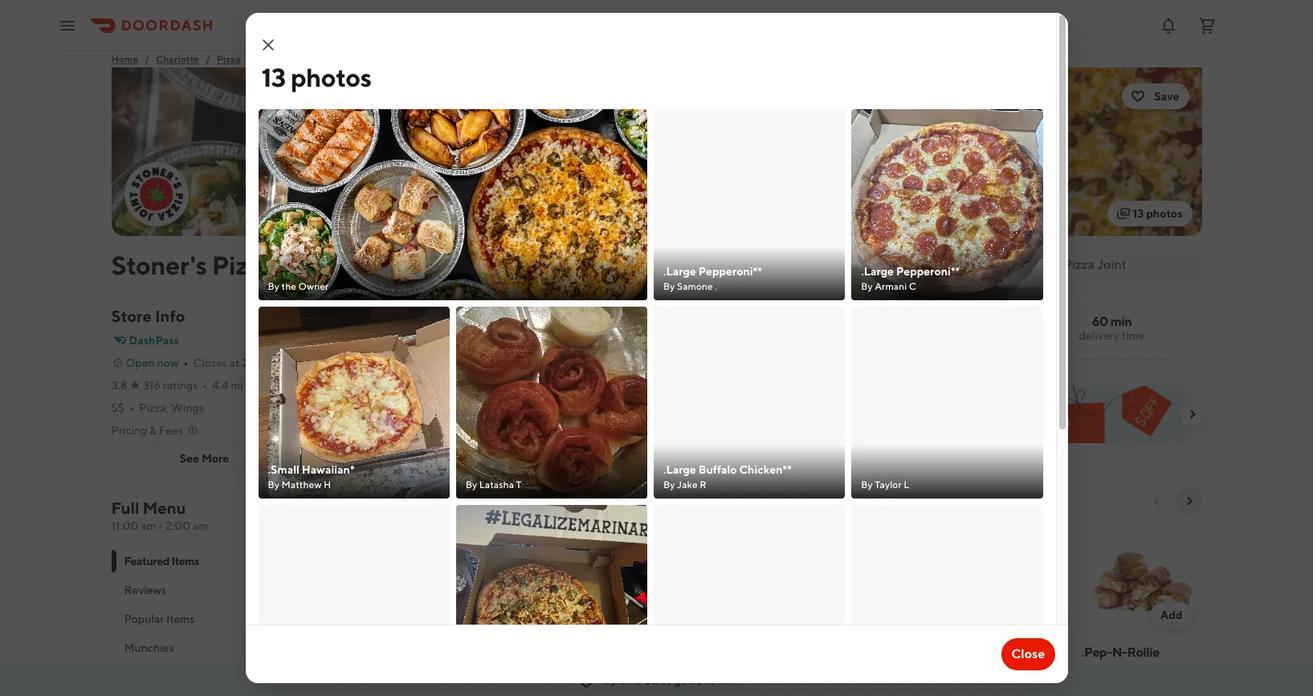 Task type: describe. For each thing, give the bounding box(es) containing it.
rollie
[[1128, 645, 1160, 661]]

open menu image
[[58, 16, 77, 35]]

get
[[674, 673, 694, 688]]

fee
[[465, 396, 486, 413]]

$$ • pizza, wings
[[111, 402, 204, 415]]

pickup
[[416, 321, 452, 333]]

hawaiian*
[[302, 463, 355, 476]]

home
[[111, 53, 138, 65]]

.pep-n-rollie $10.99
[[1082, 645, 1160, 680]]

delivery inside enjoy a $0 delivery fee on your first order, $5 subtotal minimum required.
[[412, 396, 463, 413]]

close store images image
[[258, 35, 278, 55]]

next button of carousel image
[[1183, 495, 1196, 508]]

.small build your own image
[[828, 524, 949, 638]]

add for .10 wing image "add" button
[[653, 609, 675, 622]]

jake
[[677, 479, 698, 491]]

add button for .10 wing image
[[644, 603, 685, 628]]

at
[[230, 357, 240, 370]]

group order button
[[478, 314, 565, 340]]

chicken**
[[740, 463, 792, 476]]

.large buffalo chicken** by jake r
[[664, 463, 792, 491]]

delivery
[[347, 321, 390, 333]]

pizza link
[[217, 51, 241, 68]]

4.4
[[212, 379, 229, 392]]

previous button of carousel image
[[1151, 495, 1164, 508]]

add button for the .cinnamon rolls image on the right bottom of page
[[1025, 603, 1066, 628]]

items inside button
[[166, 613, 195, 626]]

open
[[126, 357, 155, 370]]

off
[[719, 673, 736, 688]]

time
[[1122, 329, 1146, 342]]

closes
[[193, 357, 227, 370]]

Item Search search field
[[971, 256, 1190, 274]]

$5
[[605, 396, 622, 413]]

home link
[[111, 51, 138, 68]]

0 items, open order cart image
[[1198, 16, 1217, 35]]

featured inside heading
[[317, 490, 398, 513]]

13 photos inside button
[[1134, 207, 1183, 220]]

r
[[700, 479, 707, 491]]

spend
[[604, 673, 642, 688]]

add for "add" button related to large build your own image
[[526, 609, 548, 622]]

see more button
[[112, 446, 297, 472]]

.large pepperoni** by armani c
[[862, 265, 960, 293]]

1 am from the left
[[141, 520, 156, 533]]

13 photos dialog
[[245, 13, 1068, 697]]

4.4 mi
[[212, 379, 243, 392]]

by inside .small hawaiian* by matthew h
[[268, 479, 280, 491]]

60 min delivery time
[[1080, 314, 1146, 342]]

1 vertical spatial featured
[[124, 555, 170, 568]]

minimum
[[343, 415, 403, 432]]

.small hawaiian* by matthew h
[[268, 463, 355, 491]]

order methods option group
[[334, 314, 465, 340]]

subtotal
[[624, 396, 677, 413]]

close button
[[1002, 639, 1056, 671]]

notification bell image
[[1160, 16, 1179, 35]]

group
[[488, 321, 521, 333]]

by the owner
[[268, 281, 329, 293]]

rolls
[[1019, 645, 1047, 661]]

spend $20, get $15 off
[[604, 673, 736, 688]]

dashpass
[[129, 334, 179, 347]]

charlotte
[[156, 53, 199, 65]]

.
[[715, 281, 718, 293]]

.10 wing image
[[574, 524, 695, 638]]

3 / from the left
[[247, 53, 252, 65]]

enjoy
[[343, 396, 379, 413]]

1 vertical spatial featured items
[[124, 555, 199, 568]]

latasha
[[480, 479, 514, 491]]

pricing & fees button
[[111, 423, 199, 439]]

0 vertical spatial featured items
[[317, 490, 452, 513]]

by inside .large pepperoni** by armani c
[[862, 281, 873, 293]]

.pep-
[[1082, 645, 1113, 661]]

.large for .large buffalo chicken** by jake r
[[664, 463, 697, 476]]

previous button of carousel image
[[320, 408, 333, 421]]

add for "add" button for the .cinnamon rolls image on the right bottom of page
[[1034, 609, 1056, 622]]

munchies
[[124, 642, 174, 655]]

pizza,
[[139, 402, 169, 415]]

ratings
[[163, 379, 198, 392]]

reviews button
[[111, 576, 298, 605]]

popular items
[[124, 613, 195, 626]]

pricing & fees
[[111, 424, 183, 437]]

photos inside button
[[1147, 207, 1183, 220]]

11:00
[[111, 520, 139, 533]]

2 am from the left
[[193, 520, 208, 533]]

by taylor l
[[862, 479, 910, 491]]

stitt
[[274, 19, 298, 32]]

430 stitt rd button
[[251, 19, 328, 32]]

full
[[111, 499, 140, 518]]

1 / from the left
[[145, 53, 150, 65]]

pricing
[[111, 424, 147, 437]]

the
[[282, 281, 297, 293]]

.cinnamon rolls
[[955, 645, 1047, 661]]

on
[[488, 396, 505, 413]]

full menu 11:00 am - 2:00 am
[[111, 499, 208, 533]]

save
[[1155, 90, 1180, 103]]

.large pepperoni** by samone .
[[664, 265, 763, 293]]

see more
[[180, 452, 229, 465]]

close
[[1012, 647, 1046, 662]]

$10.99
[[1082, 667, 1117, 680]]

&
[[150, 424, 157, 437]]

by left taylor
[[862, 479, 873, 491]]



Task type: locate. For each thing, give the bounding box(es) containing it.
2
[[242, 357, 248, 370]]

large build your own image
[[447, 524, 568, 638]]

1 vertical spatial 13 photos
[[1134, 207, 1183, 220]]

rd
[[300, 19, 315, 32]]

your
[[507, 396, 536, 413]]

buffalo
[[699, 463, 737, 476]]

• left 4.4
[[203, 379, 207, 392]]

1 horizontal spatial 13
[[1134, 207, 1145, 220]]

13 down close store images
[[262, 62, 286, 92]]

4 add from the left
[[1161, 609, 1183, 622]]

pepperoni** inside .large pepperoni** by samone .
[[699, 265, 763, 278]]

add button for .pep n rollie image
[[1151, 603, 1193, 628]]

featured down hawaiian*
[[317, 490, 398, 513]]

.large pepperoni** image
[[320, 524, 441, 638]]

store info
[[111, 307, 185, 325]]

wings
[[171, 402, 204, 415]]

pizza
[[217, 53, 241, 65], [212, 250, 274, 280]]

add for .pep n rollie image "add" button
[[1161, 609, 1183, 622]]

0 vertical spatial featured
[[317, 490, 398, 513]]

am right 2:00
[[193, 520, 208, 533]]

by left "armani"
[[862, 281, 873, 293]]

by left jake on the bottom of page
[[664, 479, 675, 491]]

add button for large build your own image
[[517, 603, 558, 628]]

.large up "armani"
[[862, 265, 894, 278]]

by left the
[[268, 281, 280, 293]]

taylor
[[875, 479, 902, 491]]

$15
[[696, 673, 717, 688]]

0 horizontal spatial •
[[129, 402, 134, 415]]

select promotional banner element
[[737, 444, 782, 473]]

.pep n rollie image
[[1082, 524, 1203, 638]]

1 vertical spatial items
[[172, 555, 199, 568]]

store
[[111, 307, 152, 325]]

stoner's pizza joint image
[[111, 68, 1203, 236], [126, 164, 187, 225]]

items right popular
[[166, 613, 195, 626]]

by down .small
[[268, 479, 280, 491]]

2 / from the left
[[206, 53, 210, 65]]

order,
[[566, 396, 603, 413]]

0 vertical spatial photos
[[291, 62, 372, 92]]

0 vertical spatial pizza
[[217, 53, 241, 65]]

0 vertical spatial 13 photos
[[262, 62, 372, 92]]

pepperoni** inside .large pepperoni** by armani c
[[897, 265, 960, 278]]

1 horizontal spatial photos
[[1147, 207, 1183, 220]]

pepperoni** up .
[[699, 265, 763, 278]]

menu
[[143, 499, 186, 518]]

reviews
[[124, 584, 167, 597]]

0 vertical spatial delivery
[[1080, 329, 1120, 342]]

1 vertical spatial photos
[[1147, 207, 1183, 220]]

delivery left 'time'
[[1080, 329, 1120, 342]]

/ right home
[[145, 53, 150, 65]]

0 vertical spatial •
[[184, 357, 188, 370]]

items
[[402, 490, 452, 513], [172, 555, 199, 568], [166, 613, 195, 626]]

am
[[141, 520, 156, 533], [193, 520, 208, 533]]

Pickup radio
[[393, 314, 465, 340]]

.cinnamon
[[955, 645, 1017, 661]]

pepperoni** up 'c'
[[897, 265, 960, 278]]

1 pepperoni** from the left
[[699, 265, 763, 278]]

.large for .large pepperoni** by armani c
[[862, 265, 894, 278]]

13 inside dialog
[[262, 62, 286, 92]]

2 pepperoni** from the left
[[897, 265, 960, 278]]

1 vertical spatial delivery
[[412, 396, 463, 413]]

stoner's
[[111, 250, 207, 280]]

order
[[524, 321, 555, 333]]

1 horizontal spatial •
[[184, 357, 188, 370]]

2 vertical spatial •
[[129, 402, 134, 415]]

1 horizontal spatial 13 photos
[[1134, 207, 1183, 220]]

0 horizontal spatial featured
[[124, 555, 170, 568]]

13
[[262, 62, 286, 92], [1134, 207, 1145, 220]]

samone
[[677, 281, 713, 293]]

info
[[155, 307, 185, 325]]

items up reviews 'button'
[[172, 555, 199, 568]]

13 photos inside dialog
[[262, 62, 372, 92]]

photos inside dialog
[[291, 62, 372, 92]]

by
[[268, 281, 280, 293], [664, 281, 675, 293], [862, 281, 873, 293], [268, 479, 280, 491], [466, 479, 478, 491], [664, 479, 675, 491], [862, 479, 873, 491]]

316
[[143, 379, 161, 392]]

1 vertical spatial pizza
[[212, 250, 274, 280]]

1 vertical spatial •
[[203, 379, 207, 392]]

l
[[904, 479, 910, 491]]

by left samone
[[664, 281, 675, 293]]

.cinnamon rolls image
[[955, 524, 1076, 638]]

first
[[538, 396, 563, 413]]

/ left pizza link
[[206, 53, 210, 65]]

/ right pizza link
[[247, 53, 252, 65]]

see
[[180, 452, 199, 465]]

now
[[157, 357, 179, 370]]

featured items heading
[[317, 489, 452, 514]]

1 add from the left
[[526, 609, 548, 622]]

charlotte link
[[156, 51, 199, 68]]

/
[[145, 53, 150, 65], [206, 53, 210, 65], [247, 53, 252, 65]]

enjoy a $0 delivery fee on your first order, $5 subtotal minimum required.
[[343, 396, 677, 432]]

• right now
[[184, 357, 188, 370]]

1 vertical spatial 13
[[1134, 207, 1145, 220]]

$20,
[[644, 673, 671, 688]]

.large inside .large buffalo chicken** by jake r
[[664, 463, 697, 476]]

featured items down hawaiian*
[[317, 490, 452, 513]]

0 horizontal spatial /
[[145, 53, 150, 65]]

.large nice to meat you image
[[701, 524, 822, 638]]

60
[[1093, 314, 1109, 329]]

• right $$
[[129, 402, 134, 415]]

13 photos button
[[1108, 201, 1193, 227]]

n-
[[1113, 645, 1128, 661]]

3.8
[[111, 379, 127, 392]]

2 horizontal spatial •
[[203, 379, 207, 392]]

0 horizontal spatial photos
[[291, 62, 372, 92]]

by inside .large pepperoni** by samone .
[[664, 281, 675, 293]]

stoner's pizza joint
[[111, 250, 338, 280]]

0 horizontal spatial delivery
[[412, 396, 463, 413]]

0 horizontal spatial 13
[[262, 62, 286, 92]]

13 inside button
[[1134, 207, 1145, 220]]

fees
[[159, 424, 183, 437]]

delivery
[[1080, 329, 1120, 342], [412, 396, 463, 413]]

c
[[909, 281, 917, 293]]

min
[[1111, 314, 1133, 329]]

0 vertical spatial 13
[[262, 62, 286, 92]]

delivery up required.
[[412, 396, 463, 413]]

by inside .large buffalo chicken** by jake r
[[664, 479, 675, 491]]

popular items button
[[111, 605, 298, 634]]

.large up samone
[[664, 265, 697, 278]]

0 horizontal spatial featured items
[[124, 555, 199, 568]]

0 horizontal spatial pepperoni**
[[699, 265, 763, 278]]

1 horizontal spatial featured
[[317, 490, 398, 513]]

• closes at 2 am
[[184, 357, 269, 370]]

popular
[[124, 613, 164, 626]]

430 stitt rd
[[251, 19, 315, 32]]

1 horizontal spatial pepperoni**
[[897, 265, 960, 278]]

2 add from the left
[[653, 609, 675, 622]]

featured up reviews
[[124, 555, 170, 568]]

1 horizontal spatial /
[[206, 53, 210, 65]]

.large for .large pepperoni** by samone .
[[664, 265, 697, 278]]

1 horizontal spatial am
[[193, 520, 208, 533]]

am left -
[[141, 520, 156, 533]]

featured items up reviews
[[124, 555, 199, 568]]

-
[[159, 520, 163, 533]]

next button of carousel image
[[1187, 408, 1199, 421]]

3 add from the left
[[1034, 609, 1056, 622]]

pepperoni** for .large pepperoni** by armani c
[[897, 265, 960, 278]]

matthew
[[282, 479, 322, 491]]

.large inside .large pepperoni** by samone .
[[664, 265, 697, 278]]

pizza up by the owner
[[212, 250, 274, 280]]

1 horizontal spatial delivery
[[1080, 329, 1120, 342]]

a
[[381, 396, 389, 413]]

2:00
[[166, 520, 191, 533]]

1 horizontal spatial featured items
[[317, 490, 452, 513]]

0 vertical spatial items
[[402, 490, 452, 513]]

0 horizontal spatial 13 photos
[[262, 62, 372, 92]]

save button
[[1123, 84, 1190, 109]]

am
[[251, 357, 269, 370]]

Delivery radio
[[334, 314, 403, 340]]

munchies button
[[111, 634, 298, 663]]

13 photos
[[262, 62, 372, 92], [1134, 207, 1183, 220]]

$0
[[391, 396, 410, 413]]

2 vertical spatial items
[[166, 613, 195, 626]]

.large up jake on the bottom of page
[[664, 463, 697, 476]]

13 up item search search field on the top
[[1134, 207, 1145, 220]]

pepperoni** for .large pepperoni** by samone .
[[699, 265, 763, 278]]

add button
[[444, 521, 571, 697], [571, 521, 698, 691], [517, 603, 558, 628], [644, 603, 685, 628], [1025, 603, 1066, 628], [1151, 603, 1193, 628]]

0 horizontal spatial am
[[141, 520, 156, 533]]

pepperoni**
[[699, 265, 763, 278], [897, 265, 960, 278]]

joint
[[279, 250, 338, 280]]

.large inside .large pepperoni** by armani c
[[862, 265, 894, 278]]

featured
[[317, 490, 398, 513], [124, 555, 170, 568]]

.small
[[268, 463, 300, 476]]

2 horizontal spatial /
[[247, 53, 252, 65]]

mi
[[231, 379, 243, 392]]

items left by latasha t
[[402, 490, 452, 513]]

more
[[202, 452, 229, 465]]

$$
[[111, 402, 125, 415]]

316 ratings •
[[143, 379, 207, 392]]

delivery inside '60 min delivery time'
[[1080, 329, 1120, 342]]

group order
[[488, 321, 555, 333]]

by left latasha
[[466, 479, 478, 491]]

items inside heading
[[402, 490, 452, 513]]

430
[[251, 19, 272, 32]]

h
[[324, 479, 331, 491]]

pizza left close store images
[[217, 53, 241, 65]]



Task type: vqa. For each thing, say whether or not it's contained in the screenshot.
the bottommost items
yes



